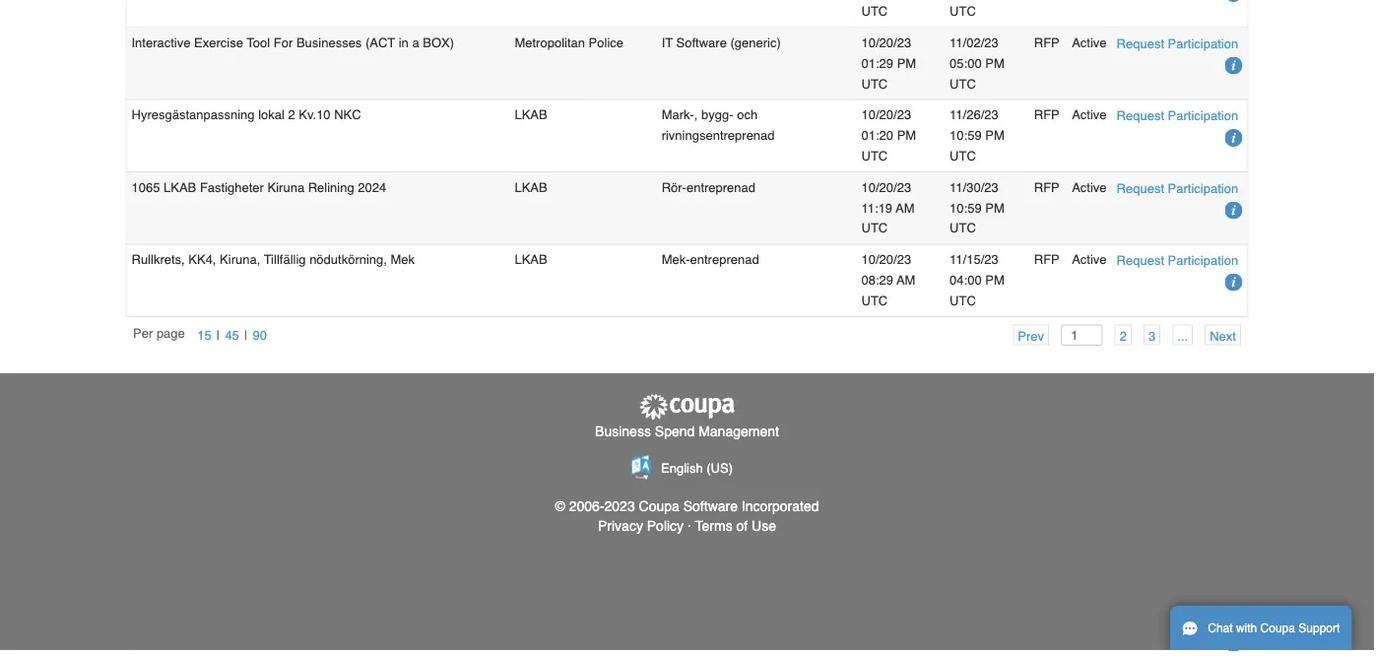 Task type: vqa. For each thing, say whether or not it's contained in the screenshot.


Task type: describe. For each thing, give the bounding box(es) containing it.
coupa inside button
[[1261, 622, 1295, 635]]

english (us)
[[661, 461, 733, 476]]

metropolitan police
[[515, 35, 624, 50]]

11/26/23
[[950, 108, 999, 122]]

use
[[752, 518, 776, 534]]

15
[[197, 327, 211, 342]]

active for 11/02/23 05:00 pm utc
[[1072, 35, 1107, 50]]

spend
[[655, 423, 695, 439]]

rfp for 11/15/23 04:00 pm utc
[[1034, 252, 1060, 267]]

relining
[[308, 180, 354, 195]]

coupa supplier portal image
[[638, 393, 736, 421]]

11/15/23
[[950, 252, 999, 267]]

businesses
[[296, 35, 362, 50]]

2006-
[[569, 498, 604, 514]]

utc for 11/30/23 10:59 pm utc
[[950, 221, 976, 236]]

a
[[412, 35, 419, 50]]

08:29
[[861, 273, 894, 287]]

1065 lkab fastigheter kiruna relining 2024
[[132, 180, 386, 195]]

per page
[[133, 326, 185, 341]]

mek-entreprenad
[[662, 252, 759, 267]]

prev
[[1018, 328, 1044, 343]]

mek-
[[662, 252, 690, 267]]

in
[[399, 35, 409, 50]]

terms
[[695, 518, 733, 534]]

15 button
[[192, 324, 217, 345]]

rullkrets,
[[132, 252, 185, 267]]

10/20/23 for 08:29
[[861, 252, 911, 267]]

10:59 for 11/26/23
[[950, 128, 982, 143]]

utc for 10/20/23 11:19 am utc
[[861, 221, 888, 236]]

with
[[1236, 622, 1257, 635]]

2023
[[604, 498, 635, 514]]

active for 11/26/23 10:59 pm utc
[[1072, 108, 1107, 122]]

navigation containing prev
[[1001, 324, 1241, 346]]

10/20/23 01:29 pm utc
[[861, 35, 916, 91]]

request participation button for 11/30/23 10:59 pm utc
[[1117, 178, 1238, 199]]

english
[[661, 461, 703, 476]]

lkab for hyresgästanpassning lokal 2 kv.10 nkc
[[515, 108, 547, 122]]

1065
[[132, 180, 160, 195]]

1 | from the left
[[217, 328, 220, 343]]

(act
[[365, 35, 395, 50]]

11/02/23
[[950, 35, 999, 50]]

it
[[662, 35, 673, 50]]

rullkrets, kk4, kiruna, tillfällig nödutkörning, mek
[[132, 252, 415, 267]]

3 button
[[1144, 324, 1161, 345]]

box)
[[423, 35, 454, 50]]

11/30/23 10:59 pm utc
[[950, 180, 1005, 236]]

utc for 11/15/23 04:00 pm utc
[[950, 293, 976, 308]]

pm for 11/30/23 10:59 pm utc
[[985, 200, 1005, 215]]

navigation containing per page
[[133, 324, 272, 346]]

...
[[1178, 328, 1188, 343]]

tillfällig
[[264, 252, 306, 267]]

mek
[[391, 252, 415, 267]]

45 button
[[220, 324, 244, 345]]

11/30/23
[[950, 180, 999, 195]]

90
[[253, 327, 267, 342]]

10/20/23 for 11:19
[[861, 180, 911, 195]]

interactive
[[132, 35, 191, 50]]

interactive exercise tool for businesses (act in a box)
[[132, 35, 454, 50]]

participation for 11/30/23 10:59 pm utc
[[1168, 181, 1238, 196]]

privacy
[[598, 518, 643, 534]]

lkab for 1065 lkab fastigheter kiruna relining 2024
[[515, 180, 547, 195]]

support
[[1299, 622, 1340, 635]]

pm for 10/20/23 01:20 pm utc
[[897, 128, 916, 143]]

it software (generic)
[[662, 35, 781, 50]]

nkc
[[334, 108, 361, 122]]

kv.10
[[299, 108, 331, 122]]

utc for 10/20/23 08:29 am utc
[[861, 293, 888, 308]]

,
[[694, 108, 698, 122]]

chat with coupa support button
[[1170, 606, 1352, 651]]

participation for 11/15/23 04:00 pm utc
[[1168, 253, 1238, 268]]

2 button
[[1115, 324, 1132, 345]]

request for 11/26/23 10:59 pm utc
[[1117, 109, 1164, 123]]

bygg-
[[701, 108, 734, 122]]

active for 11/15/23 04:00 pm utc
[[1072, 252, 1107, 267]]

01:29
[[861, 56, 894, 71]]

page
[[157, 326, 185, 341]]

request for 11/30/23 10:59 pm utc
[[1117, 181, 1164, 196]]

lokal
[[258, 108, 285, 122]]

next
[[1210, 328, 1236, 343]]

04:00
[[950, 273, 982, 287]]

pm for 11/26/23 10:59 pm utc
[[985, 128, 1005, 143]]

rör-entreprenad
[[662, 180, 756, 195]]

request participation for 11/26/23 10:59 pm utc
[[1117, 109, 1238, 123]]



Task type: locate. For each thing, give the bounding box(es) containing it.
entreprenad
[[687, 180, 756, 195], [690, 252, 759, 267]]

policy
[[647, 518, 684, 534]]

2 request participation button from the top
[[1117, 106, 1238, 126]]

1 vertical spatial entreprenad
[[690, 252, 759, 267]]

mark-
[[662, 108, 694, 122]]

chat
[[1208, 622, 1233, 635]]

10/20/23 for 01:20
[[861, 108, 911, 122]]

10/20/23 for 01:29
[[861, 35, 911, 50]]

10/20/23 up '08:29'
[[861, 252, 911, 267]]

1 horizontal spatial 2
[[1120, 328, 1127, 343]]

10:59 inside 11/30/23 10:59 pm utc
[[950, 200, 982, 215]]

0 horizontal spatial navigation
[[133, 324, 272, 346]]

10/20/23 up 01:20
[[861, 108, 911, 122]]

participation for 11/02/23 05:00 pm utc
[[1168, 36, 1238, 51]]

rfp right 11/26/23 10:59 pm utc
[[1034, 108, 1060, 122]]

request participation
[[1117, 36, 1238, 51], [1117, 109, 1238, 123], [1117, 181, 1238, 196], [1117, 253, 1238, 268]]

1 active from the top
[[1072, 35, 1107, 50]]

am
[[896, 200, 915, 215], [897, 273, 916, 287]]

2 request from the top
[[1117, 109, 1164, 123]]

1 horizontal spatial coupa
[[1261, 622, 1295, 635]]

rivningsentreprenad
[[662, 128, 775, 143]]

|
[[217, 328, 220, 343], [244, 328, 248, 343]]

business
[[595, 423, 651, 439]]

pm down 11/30/23
[[985, 200, 1005, 215]]

request participation button for 11/02/23 05:00 pm utc
[[1117, 33, 1238, 54]]

© 2006-2023 coupa software incorporated
[[555, 498, 819, 514]]

1 horizontal spatial navigation
[[1001, 324, 1241, 346]]

2 right lokal
[[288, 108, 295, 122]]

3 request from the top
[[1117, 181, 1164, 196]]

0 vertical spatial coupa
[[639, 498, 680, 514]]

request participation button
[[1117, 33, 1238, 54], [1117, 106, 1238, 126], [1117, 178, 1238, 199], [1117, 250, 1238, 271]]

am for 08:29
[[897, 273, 916, 287]]

utc down '08:29'
[[861, 293, 888, 308]]

2 active from the top
[[1072, 108, 1107, 122]]

1 10:59 from the top
[[950, 128, 982, 143]]

0 vertical spatial 10:59
[[950, 128, 982, 143]]

10/20/23 11:19 am utc
[[861, 180, 915, 236]]

2 navigation from the left
[[1001, 324, 1241, 346]]

| right 15
[[217, 328, 220, 343]]

| right 45
[[244, 328, 248, 343]]

rfp for 11/30/23 10:59 pm utc
[[1034, 180, 1060, 195]]

pm inside 11/26/23 10:59 pm utc
[[985, 128, 1005, 143]]

1 participation from the top
[[1168, 36, 1238, 51]]

©
[[555, 498, 565, 514]]

1 vertical spatial 10:59
[[950, 200, 982, 215]]

och
[[737, 108, 758, 122]]

0 horizontal spatial coupa
[[639, 498, 680, 514]]

0 vertical spatial software
[[676, 35, 727, 50]]

metropolitan
[[515, 35, 585, 50]]

4 active from the top
[[1072, 252, 1107, 267]]

1 vertical spatial 2
[[1120, 328, 1127, 343]]

0 horizontal spatial |
[[217, 328, 220, 343]]

per
[[133, 326, 153, 341]]

utc down 01:20
[[861, 149, 888, 163]]

utc down 01:29
[[861, 76, 888, 91]]

10/20/23 inside 10/20/23 11:19 am utc
[[861, 180, 911, 195]]

pm right 01:20
[[897, 128, 916, 143]]

rfp for 11/02/23 05:00 pm utc
[[1034, 35, 1060, 50]]

pm inside 10/20/23 01:20 pm utc
[[897, 128, 916, 143]]

of
[[736, 518, 748, 534]]

2 request participation from the top
[[1117, 109, 1238, 123]]

10/20/23 inside 10/20/23 01:20 pm utc
[[861, 108, 911, 122]]

10:59
[[950, 128, 982, 143], [950, 200, 982, 215]]

prev button
[[1013, 324, 1049, 345]]

request participation for 11/15/23 04:00 pm utc
[[1117, 253, 1238, 268]]

active for 11/30/23 10:59 pm utc
[[1072, 180, 1107, 195]]

pm for 10/20/23 01:29 pm utc
[[897, 56, 916, 71]]

request participation button for 11/15/23 04:00 pm utc
[[1117, 250, 1238, 271]]

0 vertical spatial am
[[896, 200, 915, 215]]

rfp
[[1034, 35, 1060, 50], [1034, 108, 1060, 122], [1034, 180, 1060, 195], [1034, 252, 1060, 267]]

lkab for rullkrets, kk4, kiruna, tillfällig nödutkörning, mek
[[515, 252, 547, 267]]

(generic)
[[730, 35, 781, 50]]

1 request participation button from the top
[[1117, 33, 1238, 54]]

utc down 11:19
[[861, 221, 888, 236]]

2 | from the left
[[244, 328, 248, 343]]

pm inside 10/20/23 01:29 pm utc
[[897, 56, 916, 71]]

90 button
[[248, 324, 272, 345]]

am right '08:29'
[[897, 273, 916, 287]]

0 vertical spatial 2
[[288, 108, 295, 122]]

1 request from the top
[[1117, 36, 1164, 51]]

pm for 11/02/23 05:00 pm utc
[[985, 56, 1005, 71]]

entreprenad for mek-
[[690, 252, 759, 267]]

3 request participation button from the top
[[1117, 178, 1238, 199]]

coupa right with
[[1261, 622, 1295, 635]]

entreprenad down rivningsentreprenad
[[687, 180, 756, 195]]

utc inside 11/15/23 04:00 pm utc
[[950, 293, 976, 308]]

utc inside 10/20/23 08:29 am utc
[[861, 293, 888, 308]]

utc for 10/20/23 01:20 pm utc
[[861, 149, 888, 163]]

request participation for 11/30/23 10:59 pm utc
[[1117, 181, 1238, 196]]

2 10/20/23 from the top
[[861, 108, 911, 122]]

... button
[[1173, 324, 1193, 345]]

rfp right 11/02/23 05:00 pm utc
[[1034, 35, 1060, 50]]

utc inside 11/02/23 05:00 pm utc
[[950, 76, 976, 91]]

tool
[[247, 35, 270, 50]]

fastigheter
[[200, 180, 264, 195]]

nödutkörning,
[[309, 252, 387, 267]]

navigation
[[133, 324, 272, 346], [1001, 324, 1241, 346]]

management
[[699, 423, 779, 439]]

next button
[[1205, 324, 1241, 345]]

am inside 10/20/23 11:19 am utc
[[896, 200, 915, 215]]

pm down 11/02/23
[[985, 56, 1005, 71]]

am inside 10/20/23 08:29 am utc
[[897, 273, 916, 287]]

1 10/20/23 from the top
[[861, 35, 911, 50]]

coupa up policy
[[639, 498, 680, 514]]

10/20/23 01:20 pm utc
[[861, 108, 916, 163]]

utc
[[861, 76, 888, 91], [950, 76, 976, 91], [861, 149, 888, 163], [950, 149, 976, 163], [861, 221, 888, 236], [950, 221, 976, 236], [861, 293, 888, 308], [950, 293, 976, 308]]

participation for 11/26/23 10:59 pm utc
[[1168, 109, 1238, 123]]

terms of use
[[695, 518, 776, 534]]

utc up 11/30/23
[[950, 149, 976, 163]]

utc down 04:00
[[950, 293, 976, 308]]

hyresgästanpassning
[[132, 108, 255, 122]]

2 inside button
[[1120, 328, 1127, 343]]

2024
[[358, 180, 386, 195]]

10:59 inside 11/26/23 10:59 pm utc
[[950, 128, 982, 143]]

utc inside 11/30/23 10:59 pm utc
[[950, 221, 976, 236]]

10/20/23 inside 10/20/23 08:29 am utc
[[861, 252, 911, 267]]

10/20/23 inside 10/20/23 01:29 pm utc
[[861, 35, 911, 50]]

utc inside 10/20/23 01:20 pm utc
[[861, 149, 888, 163]]

4 rfp from the top
[[1034, 252, 1060, 267]]

pm down 11/26/23
[[985, 128, 1005, 143]]

business spend management
[[595, 423, 779, 439]]

4 request from the top
[[1117, 253, 1164, 268]]

rfp right 11/30/23 10:59 pm utc
[[1034, 180, 1060, 195]]

kiruna
[[267, 180, 305, 195]]

request for 11/15/23 04:00 pm utc
[[1117, 253, 1164, 268]]

utc inside 10/20/23 01:29 pm utc
[[861, 76, 888, 91]]

05:00
[[950, 56, 982, 71]]

pm inside 11/15/23 04:00 pm utc
[[985, 273, 1005, 287]]

entreprenad down rör-entreprenad
[[690, 252, 759, 267]]

privacy policy link
[[598, 518, 684, 534]]

utc for 11/26/23 10:59 pm utc
[[950, 149, 976, 163]]

software
[[676, 35, 727, 50], [683, 498, 738, 514]]

chat with coupa support
[[1208, 622, 1340, 635]]

1 navigation from the left
[[133, 324, 272, 346]]

3
[[1149, 328, 1156, 343]]

2
[[288, 108, 295, 122], [1120, 328, 1127, 343]]

0 vertical spatial entreprenad
[[687, 180, 756, 195]]

hyresgästanpassning lokal 2 kv.10 nkc
[[132, 108, 361, 122]]

01:20
[[861, 128, 894, 143]]

3 rfp from the top
[[1034, 180, 1060, 195]]

10/20/23 up 01:29
[[861, 35, 911, 50]]

rör-
[[662, 180, 687, 195]]

4 request participation from the top
[[1117, 253, 1238, 268]]

10/20/23 08:29 am utc
[[861, 252, 916, 308]]

11/26/23 10:59 pm utc
[[950, 108, 1005, 163]]

am right 11:19
[[896, 200, 915, 215]]

1 request participation from the top
[[1117, 36, 1238, 51]]

privacy policy
[[598, 518, 684, 534]]

11:19
[[861, 200, 893, 215]]

Jump to page number field
[[1061, 324, 1103, 346]]

terms of use link
[[695, 518, 776, 534]]

rfp for 11/26/23 10:59 pm utc
[[1034, 108, 1060, 122]]

3 request participation from the top
[[1117, 181, 1238, 196]]

11/15/23 04:00 pm utc
[[950, 252, 1005, 308]]

pm for 11/15/23 04:00 pm utc
[[985, 273, 1005, 287]]

3 10/20/23 from the top
[[861, 180, 911, 195]]

utc inside 11/26/23 10:59 pm utc
[[950, 149, 976, 163]]

for
[[274, 35, 293, 50]]

participation
[[1168, 36, 1238, 51], [1168, 109, 1238, 123], [1168, 181, 1238, 196], [1168, 253, 1238, 268]]

utc for 10/20/23 01:29 pm utc
[[861, 76, 888, 91]]

10/20/23 up 11:19
[[861, 180, 911, 195]]

pm inside 11/02/23 05:00 pm utc
[[985, 56, 1005, 71]]

utc up 11/15/23
[[950, 221, 976, 236]]

3 participation from the top
[[1168, 181, 1238, 196]]

utc inside 10/20/23 11:19 am utc
[[861, 221, 888, 236]]

pm
[[897, 56, 916, 71], [985, 56, 1005, 71], [897, 128, 916, 143], [985, 128, 1005, 143], [985, 200, 1005, 215], [985, 273, 1005, 287]]

request participation for 11/02/23 05:00 pm utc
[[1117, 36, 1238, 51]]

1 horizontal spatial |
[[244, 328, 248, 343]]

utc down 05:00
[[950, 76, 976, 91]]

45
[[225, 327, 239, 342]]

pm right 01:29
[[897, 56, 916, 71]]

pm inside 11/30/23 10:59 pm utc
[[985, 200, 1005, 215]]

1 vertical spatial coupa
[[1261, 622, 1295, 635]]

2 participation from the top
[[1168, 109, 1238, 123]]

1 rfp from the top
[[1034, 35, 1060, 50]]

1 vertical spatial software
[[683, 498, 738, 514]]

1 vertical spatial am
[[897, 273, 916, 287]]

10:59 down 11/26/23
[[950, 128, 982, 143]]

0 horizontal spatial 2
[[288, 108, 295, 122]]

incorporated
[[742, 498, 819, 514]]

kk4,
[[188, 252, 216, 267]]

pm down 11/15/23
[[985, 273, 1005, 287]]

10:59 for 11/30/23
[[950, 200, 982, 215]]

2 left 3
[[1120, 328, 1127, 343]]

10:59 down 11/30/23
[[950, 200, 982, 215]]

exercise
[[194, 35, 243, 50]]

request participation button for 11/26/23 10:59 pm utc
[[1117, 106, 1238, 126]]

lkab
[[515, 108, 547, 122], [164, 180, 196, 195], [515, 180, 547, 195], [515, 252, 547, 267]]

request for 11/02/23 05:00 pm utc
[[1117, 36, 1164, 51]]

police
[[589, 35, 624, 50]]

utc for 11/02/23 05:00 pm utc
[[950, 76, 976, 91]]

(us)
[[707, 461, 733, 476]]

entreprenad for rör-
[[687, 180, 756, 195]]

4 participation from the top
[[1168, 253, 1238, 268]]

4 10/20/23 from the top
[[861, 252, 911, 267]]

2 10:59 from the top
[[950, 200, 982, 215]]

15 | 45 | 90
[[197, 327, 267, 343]]

software right it
[[676, 35, 727, 50]]

software up terms
[[683, 498, 738, 514]]

am for 11:19
[[896, 200, 915, 215]]

3 active from the top
[[1072, 180, 1107, 195]]

rfp right 11/15/23 04:00 pm utc
[[1034, 252, 1060, 267]]

mark-, bygg- och rivningsentreprenad
[[662, 108, 775, 143]]

active
[[1072, 35, 1107, 50], [1072, 108, 1107, 122], [1072, 180, 1107, 195], [1072, 252, 1107, 267]]

2 rfp from the top
[[1034, 108, 1060, 122]]

4 request participation button from the top
[[1117, 250, 1238, 271]]

11/02/23 05:00 pm utc
[[950, 35, 1005, 91]]



